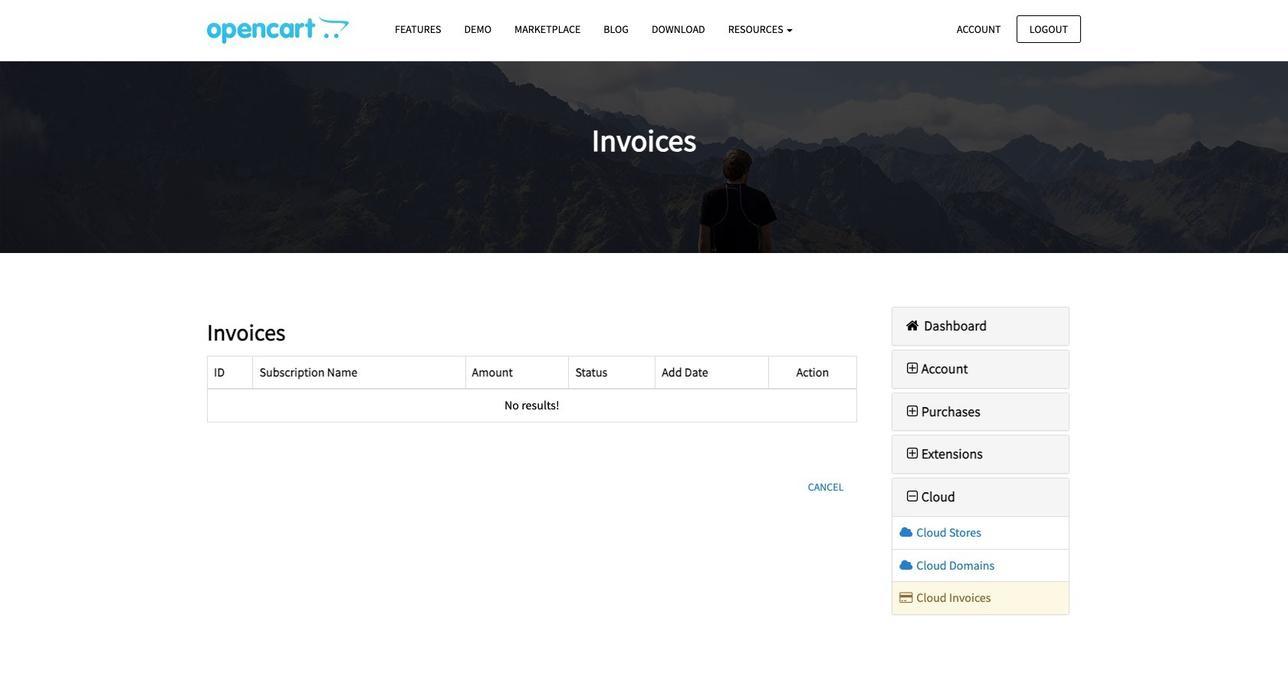 Task type: vqa. For each thing, say whether or not it's contained in the screenshot.
bottommost plus square o icon
yes



Task type: describe. For each thing, give the bounding box(es) containing it.
cloud image
[[899, 526, 914, 539]]

cloud image
[[899, 559, 914, 571]]

opencart cloud - invoice list image
[[207, 16, 349, 44]]



Task type: locate. For each thing, give the bounding box(es) containing it.
0 vertical spatial plus square o image
[[904, 362, 922, 376]]

credit card image
[[899, 592, 914, 604]]

1 plus square o image from the top
[[904, 362, 922, 376]]

2 vertical spatial plus square o image
[[904, 448, 922, 461]]

home image
[[904, 319, 922, 333]]

plus square o image
[[904, 362, 922, 376], [904, 405, 922, 419], [904, 448, 922, 461]]

2 plus square o image from the top
[[904, 405, 922, 419]]

3 plus square o image from the top
[[904, 448, 922, 461]]

1 vertical spatial plus square o image
[[904, 405, 922, 419]]

minus square o image
[[904, 490, 922, 504]]



